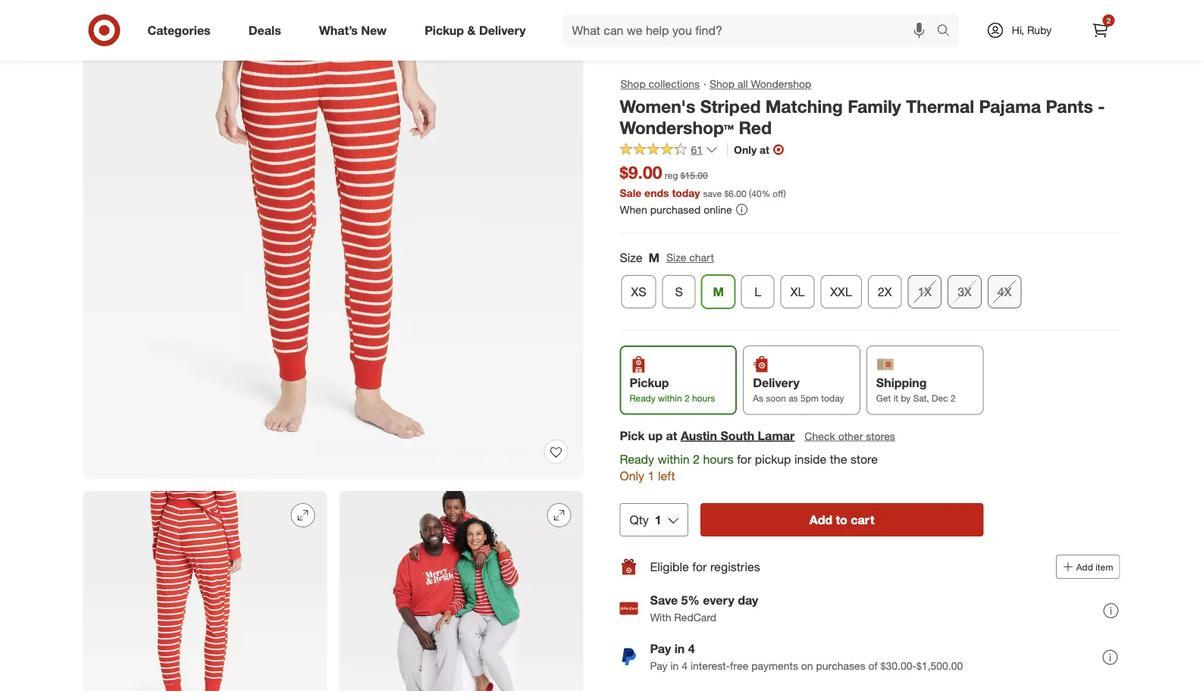 Task type: vqa. For each thing, say whether or not it's contained in the screenshot.
Women's Striped Matching Family Thermal Pajama Pants - Wondershop™ Red, 3 of 11 image
yes



Task type: locate. For each thing, give the bounding box(es) containing it.
free
[[730, 659, 749, 673]]

within
[[658, 393, 682, 404], [658, 452, 690, 467]]

0 vertical spatial at
[[760, 143, 770, 156]]

hi,
[[1012, 24, 1024, 37]]

within up up
[[658, 393, 682, 404]]

shop left all
[[710, 77, 735, 91]]

1 vertical spatial ready
[[620, 452, 654, 467]]

l
[[755, 284, 761, 299]]

on
[[801, 659, 813, 673]]

by
[[901, 393, 911, 404]]

delivery up soon
[[753, 375, 800, 390]]

3x
[[958, 284, 972, 299]]

add
[[810, 513, 833, 527], [1077, 561, 1093, 573]]

shipping get it by sat, dec 2
[[876, 375, 956, 404]]

0 horizontal spatial for
[[693, 560, 707, 574]]

2x link
[[868, 275, 902, 309]]

when
[[620, 203, 647, 216]]

0 horizontal spatial pickup
[[425, 23, 464, 38]]

purchased
[[650, 203, 701, 216]]

hi, ruby
[[1012, 24, 1052, 37]]

pickup & delivery link
[[412, 14, 545, 47]]

1 vertical spatial add
[[1077, 561, 1093, 573]]

2 pay from the top
[[650, 659, 668, 673]]

shop
[[621, 77, 646, 91], [710, 77, 735, 91]]

every
[[703, 593, 735, 608]]

for down austin south lamar button
[[737, 452, 752, 467]]

pickup for &
[[425, 23, 464, 38]]

only down 'red'
[[734, 143, 757, 156]]

1 horizontal spatial delivery
[[753, 375, 800, 390]]

0 vertical spatial add
[[810, 513, 833, 527]]

size
[[620, 250, 643, 265], [667, 251, 687, 264]]

2 right the 'dec'
[[951, 393, 956, 404]]

ends
[[645, 186, 669, 199]]

interest-
[[691, 659, 730, 673]]

2 link
[[1084, 14, 1117, 47]]

1 horizontal spatial today
[[821, 393, 844, 404]]

0 vertical spatial ready
[[630, 393, 656, 404]]

add left item
[[1077, 561, 1093, 573]]

0 vertical spatial 1
[[648, 469, 655, 484]]

1 horizontal spatial for
[[737, 452, 752, 467]]

2
[[1107, 16, 1111, 25], [685, 393, 690, 404], [951, 393, 956, 404], [693, 452, 700, 467]]

2 right ruby
[[1107, 16, 1111, 25]]

within up the left
[[658, 452, 690, 467]]

ready inside ready within 2 hours for pickup inside the store only 1 left
[[620, 452, 654, 467]]

purchases
[[816, 659, 866, 673]]

1 vertical spatial delivery
[[753, 375, 800, 390]]

group
[[618, 249, 1120, 315]]

ready up pick
[[630, 393, 656, 404]]

group containing size
[[618, 249, 1120, 315]]

0 horizontal spatial today
[[672, 186, 700, 199]]

1 horizontal spatial m
[[713, 284, 724, 299]]

1 vertical spatial within
[[658, 452, 690, 467]]

pickup up up
[[630, 375, 669, 390]]

delivery
[[479, 23, 526, 38], [753, 375, 800, 390]]

lamar
[[758, 428, 795, 443]]

2 shop from the left
[[710, 77, 735, 91]]

women's striped matching family thermal pajama pants - wondershop™ red, 3 of 11 image
[[339, 491, 583, 692]]

size up xs
[[620, 250, 643, 265]]

1 left the left
[[648, 469, 655, 484]]

search
[[930, 24, 966, 39]]

pants
[[1046, 96, 1093, 117]]

1 vertical spatial m
[[713, 284, 724, 299]]

at down 'red'
[[760, 143, 770, 156]]

0 vertical spatial in
[[675, 642, 685, 657]]

shop inside button
[[621, 77, 646, 91]]

5pm
[[801, 393, 819, 404]]

1 inside ready within 2 hours for pickup inside the store only 1 left
[[648, 469, 655, 484]]

ready within 2 hours for pickup inside the store only 1 left
[[620, 452, 878, 484]]

0 vertical spatial today
[[672, 186, 700, 199]]

at
[[760, 143, 770, 156], [666, 428, 677, 443]]

1 right the qty
[[655, 513, 662, 527]]

pickup left & on the top
[[425, 23, 464, 38]]

cart
[[851, 513, 875, 527]]

0 horizontal spatial add
[[810, 513, 833, 527]]

0 horizontal spatial only
[[620, 469, 645, 484]]

1 horizontal spatial size
[[667, 251, 687, 264]]

1x
[[918, 284, 932, 299]]

pickup inside pickup ready within 2 hours
[[630, 375, 669, 390]]

ruby
[[1027, 24, 1052, 37]]

0 vertical spatial delivery
[[479, 23, 526, 38]]

xs
[[631, 284, 647, 299]]

add to cart button
[[700, 503, 984, 537]]

1 shop from the left
[[621, 77, 646, 91]]

family
[[848, 96, 901, 117]]

hours
[[692, 393, 715, 404], [703, 452, 734, 467]]

ready
[[630, 393, 656, 404], [620, 452, 654, 467]]

1 horizontal spatial shop
[[710, 77, 735, 91]]

today right 5pm at the right
[[821, 393, 844, 404]]

1 horizontal spatial at
[[760, 143, 770, 156]]

xs link
[[621, 275, 656, 309]]

-
[[1098, 96, 1105, 117]]

add inside button
[[1077, 561, 1093, 573]]

xl link
[[781, 275, 815, 309]]

reg
[[665, 170, 678, 181]]

0 vertical spatial m
[[649, 250, 660, 265]]

left
[[658, 469, 675, 484]]

at right up
[[666, 428, 677, 443]]

inside
[[795, 452, 827, 467]]

m left size chart button
[[649, 250, 660, 265]]

0 horizontal spatial delivery
[[479, 23, 526, 38]]

0 vertical spatial pickup
[[425, 23, 464, 38]]

1
[[648, 469, 655, 484], [655, 513, 662, 527]]

item
[[1096, 561, 1113, 573]]

1 vertical spatial only
[[620, 469, 645, 484]]

add left to
[[810, 513, 833, 527]]

hours down 'pick up at austin south lamar'
[[703, 452, 734, 467]]

4
[[688, 642, 695, 657], [682, 659, 688, 673]]

as
[[753, 393, 764, 404]]

search button
[[930, 14, 966, 50]]

shop collections
[[621, 77, 700, 91]]

0 horizontal spatial at
[[666, 428, 677, 443]]

1 vertical spatial pay
[[650, 659, 668, 673]]

pickup
[[425, 23, 464, 38], [630, 375, 669, 390]]

4 up "interest-"
[[688, 642, 695, 657]]

0 vertical spatial pay
[[650, 642, 671, 657]]

0 horizontal spatial m
[[649, 250, 660, 265]]

shop all wondershop
[[710, 77, 812, 91]]

in left "interest-"
[[671, 659, 679, 673]]

1 vertical spatial today
[[821, 393, 844, 404]]

dec
[[932, 393, 948, 404]]

check other stores
[[805, 429, 895, 443]]

1 horizontal spatial add
[[1077, 561, 1093, 573]]

0 horizontal spatial shop
[[621, 77, 646, 91]]

1 horizontal spatial pickup
[[630, 375, 669, 390]]

eligible
[[650, 560, 689, 574]]

shop for shop all wondershop
[[710, 77, 735, 91]]

payments
[[752, 659, 798, 673]]

pay
[[650, 642, 671, 657], [650, 659, 668, 673]]

wondershop™
[[620, 117, 734, 139]]

in
[[675, 642, 685, 657], [671, 659, 679, 673]]

ready down pick
[[620, 452, 654, 467]]

collections
[[649, 77, 700, 91]]

m link
[[702, 275, 735, 309]]

xxl link
[[821, 275, 862, 309]]

size left chart
[[667, 251, 687, 264]]

&
[[467, 23, 476, 38]]

in down the redcard
[[675, 642, 685, 657]]

hours up 'pick up at austin south lamar'
[[692, 393, 715, 404]]

for inside ready within 2 hours for pickup inside the store only 1 left
[[737, 452, 752, 467]]

4 left "interest-"
[[682, 659, 688, 673]]

m down chart
[[713, 284, 724, 299]]

size chart button
[[666, 250, 715, 266]]

2 up austin
[[685, 393, 690, 404]]

all
[[738, 77, 748, 91]]

redcard
[[674, 611, 717, 624]]

0 vertical spatial within
[[658, 393, 682, 404]]

today inside delivery as soon as 5pm today
[[821, 393, 844, 404]]

1 vertical spatial 4
[[682, 659, 688, 673]]

today inside $9.00 reg $15.00 sale ends today save $ 6.00 ( 40 % off )
[[672, 186, 700, 199]]

0 vertical spatial hours
[[692, 393, 715, 404]]

0 vertical spatial for
[[737, 452, 752, 467]]

shop up women's
[[621, 77, 646, 91]]

add inside button
[[810, 513, 833, 527]]

only left the left
[[620, 469, 645, 484]]

today down $15.00
[[672, 186, 700, 199]]

for right eligible
[[693, 560, 707, 574]]

wondershop
[[751, 77, 812, 91]]

2 down austin
[[693, 452, 700, 467]]

40
[[752, 188, 762, 199]]

0 vertical spatial only
[[734, 143, 757, 156]]

1 vertical spatial pickup
[[630, 375, 669, 390]]

delivery right & on the top
[[479, 23, 526, 38]]

shipping
[[876, 375, 927, 390]]

add for add item
[[1077, 561, 1093, 573]]

1 horizontal spatial only
[[734, 143, 757, 156]]

1 vertical spatial hours
[[703, 452, 734, 467]]



Task type: describe. For each thing, give the bounding box(es) containing it.
when purchased online
[[620, 203, 732, 216]]

1 vertical spatial at
[[666, 428, 677, 443]]

6.00
[[729, 188, 747, 199]]

$30.00-
[[881, 659, 917, 673]]

delivery inside delivery as soon as 5pm today
[[753, 375, 800, 390]]

check other stores button
[[804, 428, 896, 445]]

$9.00 reg $15.00 sale ends today save $ 6.00 ( 40 % off )
[[620, 162, 786, 199]]

3x link
[[948, 275, 982, 309]]

2x
[[878, 284, 892, 299]]

add to cart
[[810, 513, 875, 527]]

today for $9.00
[[672, 186, 700, 199]]

hours inside ready within 2 hours for pickup inside the store only 1 left
[[703, 452, 734, 467]]

get
[[876, 393, 891, 404]]

only at
[[734, 143, 770, 156]]

pajama
[[979, 96, 1041, 117]]

2 inside ready within 2 hours for pickup inside the store only 1 left
[[693, 452, 700, 467]]

5%
[[681, 593, 700, 608]]

up
[[648, 428, 663, 443]]

women's
[[620, 96, 696, 117]]

1 pay from the top
[[650, 642, 671, 657]]

s
[[675, 284, 683, 299]]

add item
[[1077, 561, 1113, 573]]

add item button
[[1056, 555, 1120, 579]]

of
[[869, 659, 878, 673]]

pickup for ready
[[630, 375, 669, 390]]

eligible for registries
[[650, 560, 760, 574]]

online
[[704, 203, 732, 216]]

it
[[894, 393, 899, 404]]

1 vertical spatial 1
[[655, 513, 662, 527]]

deals
[[248, 23, 281, 38]]

delivery inside the pickup & delivery link
[[479, 23, 526, 38]]

austin
[[681, 428, 717, 443]]

save
[[650, 593, 678, 608]]

save 5% every day with redcard
[[650, 593, 758, 624]]

1 vertical spatial in
[[671, 659, 679, 673]]

soon
[[766, 393, 786, 404]]

4x
[[998, 284, 1012, 299]]

within inside ready within 2 hours for pickup inside the store only 1 left
[[658, 452, 690, 467]]

to
[[836, 513, 848, 527]]

pick up at austin south lamar
[[620, 428, 795, 443]]

south
[[721, 428, 755, 443]]

new
[[361, 23, 387, 38]]

thermal
[[906, 96, 974, 117]]

What can we help you find? suggestions appear below search field
[[563, 14, 941, 47]]

0 vertical spatial 4
[[688, 642, 695, 657]]

categories
[[147, 23, 211, 38]]

off
[[773, 188, 784, 199]]

women's striped matching family thermal pajama pants - wondershop™ red, 1 of 11 image
[[83, 0, 583, 479]]

austin south lamar button
[[681, 427, 795, 444]]

delivery as soon as 5pm today
[[753, 375, 844, 404]]

sale
[[620, 186, 642, 199]]

registries
[[710, 560, 760, 574]]

2 inside pickup ready within 2 hours
[[685, 393, 690, 404]]

within inside pickup ready within 2 hours
[[658, 393, 682, 404]]

(
[[749, 188, 752, 199]]

only inside ready within 2 hours for pickup inside the store only 1 left
[[620, 469, 645, 484]]

%
[[762, 188, 770, 199]]

pickup ready within 2 hours
[[630, 375, 715, 404]]

l link
[[741, 275, 775, 309]]

store
[[851, 452, 878, 467]]

qty 1
[[630, 513, 662, 527]]

chart
[[689, 251, 714, 264]]

with
[[650, 611, 671, 624]]

s link
[[662, 275, 696, 309]]

)
[[784, 188, 786, 199]]

add for add to cart
[[810, 513, 833, 527]]

hours inside pickup ready within 2 hours
[[692, 393, 715, 404]]

1 vertical spatial for
[[693, 560, 707, 574]]

shop collections button
[[620, 76, 701, 93]]

$9.00
[[620, 162, 662, 183]]

size inside size m size chart
[[667, 251, 687, 264]]

61 link
[[620, 142, 718, 160]]

day
[[738, 593, 758, 608]]

2 inside shipping get it by sat, dec 2
[[951, 393, 956, 404]]

4x link
[[988, 275, 1022, 309]]

today for delivery
[[821, 393, 844, 404]]

$1,500.00
[[917, 659, 963, 673]]

0 horizontal spatial size
[[620, 250, 643, 265]]

shop for shop collections
[[621, 77, 646, 91]]

what's new link
[[306, 14, 406, 47]]

women's striped matching family thermal pajama pants - wondershop™ red, 2 of 11 image
[[83, 491, 327, 692]]

save
[[703, 188, 722, 199]]

1x link
[[908, 275, 942, 309]]

size m size chart
[[620, 250, 714, 265]]

pickup
[[755, 452, 791, 467]]

what's
[[319, 23, 358, 38]]

xl
[[791, 284, 805, 299]]

matching
[[766, 96, 843, 117]]

$
[[724, 188, 729, 199]]

xxl
[[831, 284, 852, 299]]

striped
[[700, 96, 761, 117]]

$15.00
[[681, 170, 708, 181]]

check
[[805, 429, 835, 443]]

ready inside pickup ready within 2 hours
[[630, 393, 656, 404]]

sat,
[[913, 393, 929, 404]]

red
[[739, 117, 772, 139]]



